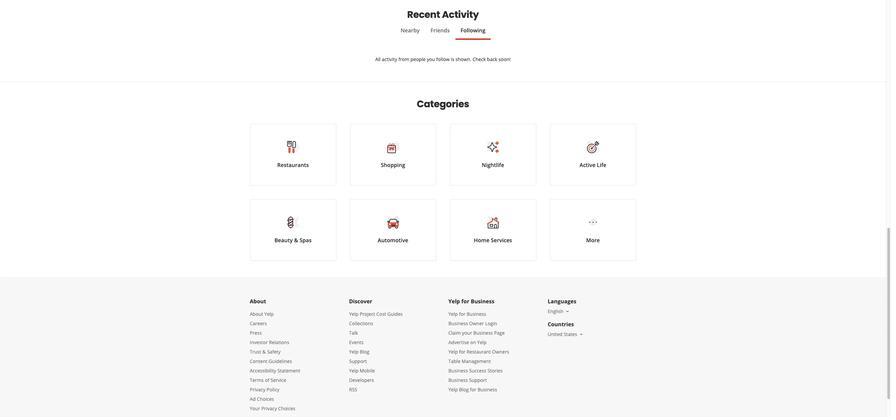 Task type: describe. For each thing, give the bounding box(es) containing it.
owners
[[492, 349, 509, 355]]

about yelp careers press investor relations trust & safety content guidelines accessibility statement terms of service privacy policy ad choices your privacy choices
[[250, 311, 300, 412]]

business owner login link
[[448, 321, 497, 327]]

shown.
[[456, 56, 471, 62]]

project
[[360, 311, 375, 318]]

automotive link
[[350, 199, 436, 261]]

yelp blog link
[[349, 349, 369, 355]]

trust
[[250, 349, 261, 355]]

countries
[[548, 321, 574, 328]]

careers link
[[250, 321, 267, 327]]

content guidelines link
[[250, 358, 292, 365]]

united states button
[[548, 331, 584, 338]]

stories
[[488, 368, 503, 374]]

safety
[[267, 349, 281, 355]]

recent activity
[[407, 8, 479, 21]]

management
[[462, 358, 491, 365]]

yelp down the events
[[349, 349, 359, 355]]

yelp up claim
[[448, 311, 458, 318]]

events link
[[349, 339, 364, 346]]

support link
[[349, 358, 367, 365]]

for up business owner login link
[[459, 311, 465, 318]]

advertise
[[448, 339, 469, 346]]

home
[[474, 237, 490, 244]]

talk link
[[349, 330, 358, 336]]

active life
[[580, 161, 606, 169]]

login
[[485, 321, 497, 327]]

press link
[[250, 330, 262, 336]]

press
[[250, 330, 262, 336]]

advertise on yelp link
[[448, 339, 487, 346]]

activity
[[382, 56, 397, 62]]

& inside about yelp careers press investor relations trust & safety content guidelines accessibility statement terms of service privacy policy ad choices your privacy choices
[[262, 349, 266, 355]]

for down advertise
[[459, 349, 465, 355]]

business success stories link
[[448, 368, 503, 374]]

0 vertical spatial choices
[[257, 396, 274, 403]]

active
[[580, 161, 595, 169]]

yelp down business support "link"
[[448, 387, 458, 393]]

you
[[427, 56, 435, 62]]

collections link
[[349, 321, 373, 327]]

collections
[[349, 321, 373, 327]]

about for about
[[250, 298, 266, 305]]

guidelines
[[269, 358, 292, 365]]

yelp up collections
[[349, 311, 359, 318]]

all activity from people you follow is shown. check back soon!
[[375, 56, 511, 62]]

automotive
[[378, 237, 408, 244]]

yelp for business link
[[448, 311, 486, 318]]

yelp for restaurant owners link
[[448, 349, 509, 355]]

nightlife link
[[450, 124, 536, 186]]

0 vertical spatial privacy
[[250, 387, 265, 393]]

on
[[470, 339, 476, 346]]

yelp for business business owner login claim your business page advertise on yelp yelp for restaurant owners table management business success stories business support yelp blog for business
[[448, 311, 509, 393]]

developers
[[349, 377, 374, 384]]

discover
[[349, 298, 372, 305]]

category navigation section navigation
[[243, 82, 643, 277]]

developers link
[[349, 377, 374, 384]]

home services
[[474, 237, 512, 244]]

claim your business page link
[[448, 330, 505, 336]]

beauty
[[274, 237, 293, 244]]

all
[[375, 56, 381, 62]]

business down 'owner'
[[473, 330, 493, 336]]

claim
[[448, 330, 461, 336]]

from
[[398, 56, 409, 62]]

content
[[250, 358, 267, 365]]

tab list containing nearby
[[250, 26, 636, 40]]

your
[[250, 406, 260, 412]]

yelp blog for business link
[[448, 387, 497, 393]]

following
[[461, 27, 485, 34]]

english
[[548, 308, 563, 315]]

yelp up yelp for business link
[[448, 298, 460, 305]]

ad
[[250, 396, 256, 403]]

careers
[[250, 321, 267, 327]]

1 vertical spatial choices
[[278, 406, 295, 412]]

yelp down support link
[[349, 368, 359, 374]]

united states
[[548, 331, 577, 338]]

yelp project cost guides link
[[349, 311, 403, 318]]

your
[[462, 330, 472, 336]]

for up yelp for business link
[[461, 298, 469, 305]]

states
[[564, 331, 577, 338]]

spas
[[300, 237, 312, 244]]

mobile
[[360, 368, 375, 374]]

privacy policy link
[[250, 387, 279, 393]]



Task type: locate. For each thing, give the bounding box(es) containing it.
shopping link
[[350, 124, 436, 186]]

support down yelp blog link
[[349, 358, 367, 365]]

yelp inside about yelp careers press investor relations trust & safety content guidelines accessibility statement terms of service privacy policy ad choices your privacy choices
[[264, 311, 274, 318]]

1 vertical spatial support
[[469, 377, 487, 384]]

page
[[494, 330, 505, 336]]

rss link
[[349, 387, 357, 393]]

business down table at the right bottom of the page
[[448, 368, 468, 374]]

home services link
[[450, 199, 536, 261]]

friends
[[430, 27, 450, 34]]

1 about from the top
[[250, 298, 266, 305]]

terms of service link
[[250, 377, 286, 384]]

yelp mobile link
[[349, 368, 375, 374]]

check
[[473, 56, 486, 62]]

blog inside yelp for business business owner login claim your business page advertise on yelp yelp for restaurant owners table management business success stories business support yelp blog for business
[[459, 387, 469, 393]]

about yelp link
[[250, 311, 274, 318]]

table
[[448, 358, 460, 365]]

success
[[469, 368, 486, 374]]

yelp up careers link
[[264, 311, 274, 318]]

choices down policy on the left bottom of page
[[278, 406, 295, 412]]

1 vertical spatial privacy
[[261, 406, 277, 412]]

yelp project cost guides collections talk events yelp blog support yelp mobile developers rss
[[349, 311, 403, 393]]

yelp
[[448, 298, 460, 305], [264, 311, 274, 318], [349, 311, 359, 318], [448, 311, 458, 318], [477, 339, 487, 346], [349, 349, 359, 355], [448, 349, 458, 355], [349, 368, 359, 374], [448, 387, 458, 393]]

business support link
[[448, 377, 487, 384]]

16 chevron down v2 image
[[579, 332, 584, 337]]

accessibility statement link
[[250, 368, 300, 374]]

1 vertical spatial blog
[[459, 387, 469, 393]]

back
[[487, 56, 497, 62]]

active life link
[[550, 124, 636, 186]]

0 horizontal spatial choices
[[257, 396, 274, 403]]

blog inside yelp project cost guides collections talk events yelp blog support yelp mobile developers rss
[[360, 349, 369, 355]]

support inside yelp project cost guides collections talk events yelp blog support yelp mobile developers rss
[[349, 358, 367, 365]]

terms
[[250, 377, 264, 384]]

0 vertical spatial support
[[349, 358, 367, 365]]

follow
[[436, 56, 450, 62]]

english button
[[548, 308, 570, 315]]

2 about from the top
[[250, 311, 263, 318]]

accessibility
[[250, 368, 276, 374]]

0 vertical spatial blog
[[360, 349, 369, 355]]

0 vertical spatial &
[[294, 237, 298, 244]]

united
[[548, 331, 562, 338]]

is
[[451, 56, 454, 62]]

0 vertical spatial about
[[250, 298, 266, 305]]

life
[[597, 161, 606, 169]]

1 vertical spatial about
[[250, 311, 263, 318]]

yelp up table at the right bottom of the page
[[448, 349, 458, 355]]

investor
[[250, 339, 268, 346]]

more
[[586, 237, 600, 244]]

support inside yelp for business business owner login claim your business page advertise on yelp yelp for restaurant owners table management business success stories business support yelp blog for business
[[469, 377, 487, 384]]

investor relations link
[[250, 339, 289, 346]]

your privacy choices link
[[250, 406, 295, 412]]

business
[[471, 298, 494, 305], [467, 311, 486, 318], [448, 321, 468, 327], [473, 330, 493, 336], [448, 368, 468, 374], [448, 377, 468, 384], [478, 387, 497, 393]]

about inside about yelp careers press investor relations trust & safety content guidelines accessibility statement terms of service privacy policy ad choices your privacy choices
[[250, 311, 263, 318]]

support down success
[[469, 377, 487, 384]]

choices
[[257, 396, 274, 403], [278, 406, 295, 412]]

explore recent activity section section
[[250, 0, 636, 82]]

business up 'owner'
[[467, 311, 486, 318]]

business down stories
[[478, 387, 497, 393]]

support
[[349, 358, 367, 365], [469, 377, 487, 384]]

nearby
[[401, 27, 420, 34]]

owner
[[469, 321, 484, 327]]

blog up support link
[[360, 349, 369, 355]]

restaurants link
[[250, 124, 336, 186]]

activity
[[442, 8, 479, 21]]

shopping
[[381, 161, 405, 169]]

restaurants
[[277, 161, 309, 169]]

recent
[[407, 8, 440, 21]]

relations
[[269, 339, 289, 346]]

about up careers link
[[250, 311, 263, 318]]

0 horizontal spatial support
[[349, 358, 367, 365]]

blog down business support "link"
[[459, 387, 469, 393]]

16 chevron down v2 image
[[565, 309, 570, 314]]

for down business support "link"
[[470, 387, 476, 393]]

yelp right on
[[477, 339, 487, 346]]

rss
[[349, 387, 357, 393]]

privacy down terms at left
[[250, 387, 265, 393]]

nightlife
[[482, 161, 504, 169]]

privacy down ad choices link
[[261, 406, 277, 412]]

& left spas on the bottom of the page
[[294, 237, 298, 244]]

about
[[250, 298, 266, 305], [250, 311, 263, 318]]

services
[[491, 237, 512, 244]]

about up about yelp link
[[250, 298, 266, 305]]

business up yelp for business link
[[471, 298, 494, 305]]

cost
[[376, 311, 386, 318]]

trust & safety link
[[250, 349, 281, 355]]

statement
[[277, 368, 300, 374]]

of
[[265, 377, 269, 384]]

service
[[271, 377, 286, 384]]

&
[[294, 237, 298, 244], [262, 349, 266, 355]]

guides
[[387, 311, 403, 318]]

0 horizontal spatial &
[[262, 349, 266, 355]]

business up claim
[[448, 321, 468, 327]]

about for about yelp careers press investor relations trust & safety content guidelines accessibility statement terms of service privacy policy ad choices your privacy choices
[[250, 311, 263, 318]]

1 horizontal spatial &
[[294, 237, 298, 244]]

business up yelp blog for business link
[[448, 377, 468, 384]]

soon!
[[499, 56, 511, 62]]

events
[[349, 339, 364, 346]]

more link
[[550, 199, 636, 261]]

beauty & spas link
[[250, 199, 336, 261]]

table management link
[[448, 358, 491, 365]]

talk
[[349, 330, 358, 336]]

ad choices link
[[250, 396, 274, 403]]

1 horizontal spatial support
[[469, 377, 487, 384]]

tab list
[[250, 26, 636, 40]]

choices down privacy policy link
[[257, 396, 274, 403]]

1 horizontal spatial choices
[[278, 406, 295, 412]]

0 horizontal spatial blog
[[360, 349, 369, 355]]

categories
[[417, 98, 469, 111]]

& inside beauty & spas link
[[294, 237, 298, 244]]

languages
[[548, 298, 576, 305]]

1 horizontal spatial blog
[[459, 387, 469, 393]]

& right trust
[[262, 349, 266, 355]]

people
[[410, 56, 426, 62]]

1 vertical spatial &
[[262, 349, 266, 355]]



Task type: vqa. For each thing, say whether or not it's contained in the screenshot.
"$$$" button
no



